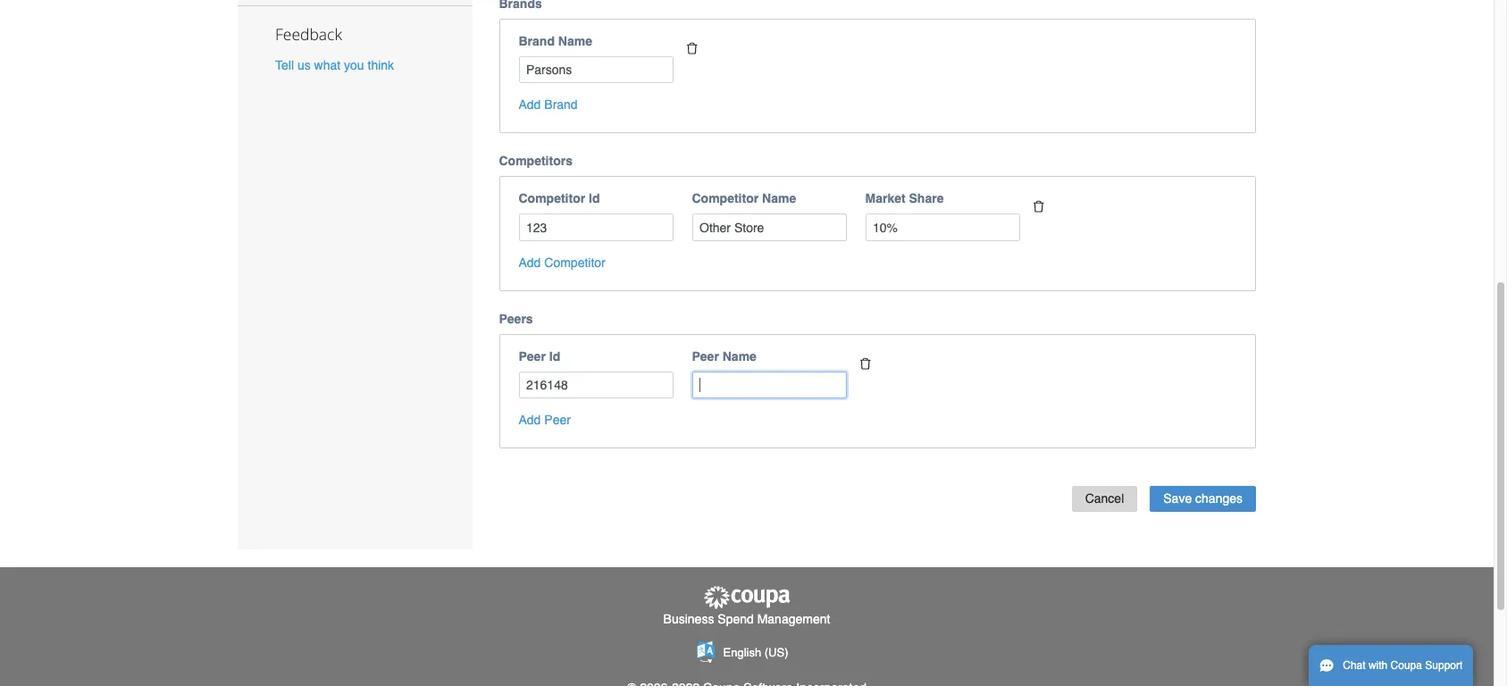 Task type: locate. For each thing, give the bounding box(es) containing it.
cancel link
[[1072, 487, 1138, 512]]

name up peer name text box
[[723, 349, 757, 364]]

1 horizontal spatial name
[[723, 349, 757, 364]]

id up peer id text box at bottom
[[549, 349, 561, 364]]

competitor name
[[692, 192, 797, 206]]

0 vertical spatial add
[[519, 98, 541, 112]]

feedback
[[275, 23, 342, 45]]

0 vertical spatial name
[[558, 34, 593, 48]]

english (us)
[[724, 647, 789, 660]]

0 horizontal spatial name
[[558, 34, 593, 48]]

add
[[519, 98, 541, 112], [519, 256, 541, 270], [519, 413, 541, 428]]

brand down brand name text field
[[545, 98, 578, 112]]

name
[[558, 34, 593, 48], [762, 192, 797, 206], [723, 349, 757, 364]]

1 vertical spatial name
[[762, 192, 797, 206]]

peer down peer id text box at bottom
[[545, 413, 571, 428]]

add for add competitor
[[519, 256, 541, 270]]

competitor inside button
[[545, 256, 606, 270]]

Competitor Name text field
[[692, 214, 847, 241]]

add inside button
[[519, 98, 541, 112]]

0 horizontal spatial id
[[549, 349, 561, 364]]

us
[[298, 58, 311, 73]]

3 add from the top
[[519, 413, 541, 428]]

peer up peer name text box
[[692, 349, 719, 364]]

1 horizontal spatial id
[[589, 192, 600, 206]]

2 vertical spatial add
[[519, 413, 541, 428]]

name for competitor name
[[762, 192, 797, 206]]

business
[[664, 613, 714, 627]]

add up the competitors
[[519, 98, 541, 112]]

add for add peer
[[519, 413, 541, 428]]

management
[[758, 613, 831, 627]]

peer down the peers
[[519, 349, 546, 364]]

business spend management
[[664, 613, 831, 627]]

competitor down competitor id text box
[[545, 256, 606, 270]]

add competitor
[[519, 256, 606, 270]]

add down peer id
[[519, 413, 541, 428]]

2 vertical spatial name
[[723, 349, 757, 364]]

share
[[909, 192, 944, 206]]

1 add from the top
[[519, 98, 541, 112]]

id up competitor id text box
[[589, 192, 600, 206]]

chat with coupa support button
[[1309, 645, 1474, 686]]

2 horizontal spatial name
[[762, 192, 797, 206]]

add peer button
[[519, 412, 571, 429]]

id
[[589, 192, 600, 206], [549, 349, 561, 364]]

1 vertical spatial add
[[519, 256, 541, 270]]

tell us what you think
[[275, 58, 394, 73]]

2 add from the top
[[519, 256, 541, 270]]

tell
[[275, 58, 294, 73]]

peer for peer name
[[692, 349, 719, 364]]

support
[[1426, 660, 1463, 672]]

competitors
[[499, 154, 573, 168]]

brand
[[519, 34, 555, 48], [545, 98, 578, 112]]

add up the peers
[[519, 256, 541, 270]]

name up competitor name text box
[[762, 192, 797, 206]]

save changes button
[[1151, 487, 1257, 512]]

cancel
[[1086, 492, 1125, 506]]

1 vertical spatial id
[[549, 349, 561, 364]]

competitor
[[519, 192, 586, 206], [692, 192, 759, 206], [545, 256, 606, 270]]

competitor up competitor name text box
[[692, 192, 759, 206]]

competitor down the competitors
[[519, 192, 586, 206]]

add competitor button
[[519, 254, 606, 272]]

brand up add brand button
[[519, 34, 555, 48]]

name up brand name text field
[[558, 34, 593, 48]]

english
[[724, 647, 762, 660]]

1 vertical spatial brand
[[545, 98, 578, 112]]

0 vertical spatial id
[[589, 192, 600, 206]]

you
[[344, 58, 364, 73]]

name for peer name
[[723, 349, 757, 364]]

Competitor Id text field
[[519, 214, 673, 241]]

peer
[[519, 349, 546, 364], [692, 349, 719, 364], [545, 413, 571, 428]]

add peer
[[519, 413, 571, 428]]

save changes
[[1164, 492, 1243, 506]]

id for peer id
[[549, 349, 561, 364]]

coupa supplier portal image
[[703, 585, 792, 611]]

name for brand name
[[558, 34, 593, 48]]



Task type: describe. For each thing, give the bounding box(es) containing it.
Market Share text field
[[866, 214, 1020, 241]]

Peer Id text field
[[519, 372, 673, 399]]

peer inside button
[[545, 413, 571, 428]]

chat
[[1344, 660, 1366, 672]]

market share
[[866, 192, 944, 206]]

what
[[314, 58, 341, 73]]

changes
[[1196, 492, 1243, 506]]

coupa
[[1391, 660, 1423, 672]]

id for competitor id
[[589, 192, 600, 206]]

tell us what you think button
[[275, 57, 394, 74]]

peer name
[[692, 349, 757, 364]]

add brand button
[[519, 96, 578, 114]]

competitor for competitor name
[[692, 192, 759, 206]]

spend
[[718, 613, 754, 627]]

brand inside button
[[545, 98, 578, 112]]

think
[[368, 58, 394, 73]]

competitor id
[[519, 192, 600, 206]]

chat with coupa support
[[1344, 660, 1463, 672]]

market
[[866, 192, 906, 206]]

competitor for competitor id
[[519, 192, 586, 206]]

with
[[1369, 660, 1388, 672]]

Brand Name text field
[[519, 56, 673, 84]]

add brand
[[519, 98, 578, 112]]

peer for peer id
[[519, 349, 546, 364]]

save
[[1164, 492, 1192, 506]]

peers
[[499, 312, 533, 326]]

Peer Name text field
[[692, 372, 847, 399]]

(us)
[[765, 647, 789, 660]]

add for add brand
[[519, 98, 541, 112]]

brand name
[[519, 34, 593, 48]]

0 vertical spatial brand
[[519, 34, 555, 48]]

peer id
[[519, 349, 561, 364]]



Task type: vqa. For each thing, say whether or not it's contained in the screenshot.
changes
yes



